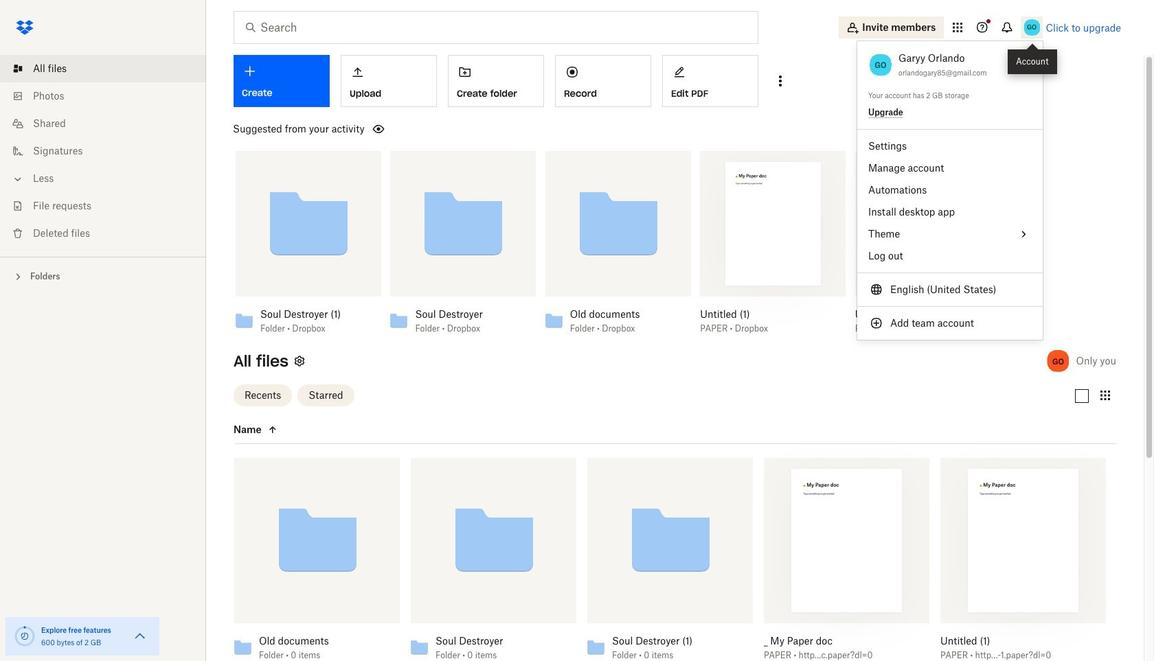 Task type: locate. For each thing, give the bounding box(es) containing it.
list
[[0, 47, 206, 257]]

folder, soul destroyer (1) row
[[582, 458, 753, 662]]

1 vertical spatial menu item
[[857, 279, 1043, 301]]

list item
[[0, 55, 206, 82]]

less image
[[11, 172, 25, 186]]

menu item
[[857, 223, 1043, 245], [857, 279, 1043, 301]]

dropbox image
[[11, 14, 38, 41]]

0 vertical spatial menu item
[[857, 223, 1043, 245]]

file, _ my paper doc.paper row
[[758, 458, 929, 662]]

choose a language: image
[[868, 282, 885, 298]]



Task type: describe. For each thing, give the bounding box(es) containing it.
1 menu item from the top
[[857, 223, 1043, 245]]

folder, old documents row
[[229, 458, 400, 662]]

folder, soul destroyer row
[[405, 458, 576, 662]]

file, untitled (1).paper row
[[935, 458, 1106, 662]]

2 menu item from the top
[[857, 279, 1043, 301]]

account menu image
[[1021, 16, 1043, 38]]



Task type: vqa. For each thing, say whether or not it's contained in the screenshot.
0
no



